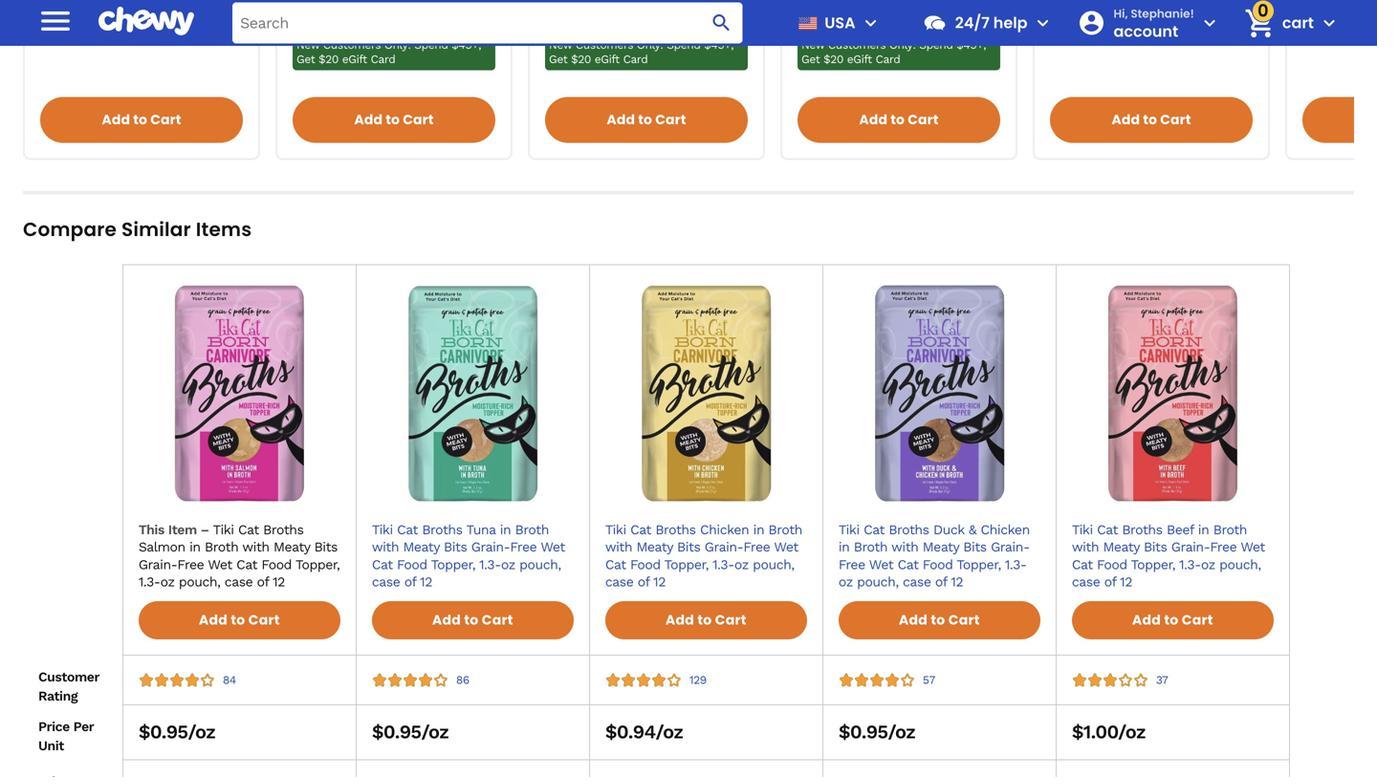 Task type: describe. For each thing, give the bounding box(es) containing it.
Search text field
[[232, 2, 743, 44]]

24/7 help
[[955, 12, 1028, 33]]

meaty inside tiki cat broths duck & chicken in broth with meaty bits grain- free wet cat food topper, 1.3- oz pouch, case of 12
[[923, 540, 960, 556]]

meaty for tiki cat broths tuna in broth with meaty bits grain-free wet cat food topper, 1.3-oz pouch, case of 12
[[403, 540, 440, 556]]

pouch, for tiki cat broths beef in broth with meaty bits grain-free wet cat food topper, 1.3-oz pouch, case of 12
[[1220, 557, 1262, 573]]

food for tiki cat broths tuna in broth with meaty bits grain-free wet cat food topper, 1.3-oz pouch, case of 12
[[397, 557, 427, 573]]

get right help in the right of the page
[[1054, 28, 1073, 41]]

cart
[[1283, 12, 1315, 33]]

Product search field
[[232, 2, 743, 44]]

price
[[38, 719, 70, 735]]

spend for $12.24
[[415, 38, 448, 52]]

$69.82 text field
[[1303, 5, 1358, 26]]

menu image inside usa dropdown button
[[860, 11, 883, 34]]

bits for tiki cat broths chicken in broth with meaty bits grain-free wet cat food topper, 1.3-oz pouch, case of 12
[[677, 540, 701, 556]]

only: for $12.24
[[385, 38, 411, 52]]

$49+, for $12.24
[[452, 38, 481, 52]]

$12.24 text field
[[293, 5, 344, 26]]

broths for duck
[[889, 523, 930, 538]]

new customers only: spend $49+, get $20 egift card for $8.97
[[549, 38, 734, 66]]

meaty for tiki cat broths chicken in broth with meaty bits grain-free wet cat food topper, 1.3-oz pouch, case of 12
[[637, 540, 673, 556]]

tuna
[[466, 523, 496, 538]]

86
[[456, 674, 470, 687]]

get for $8.97
[[549, 53, 568, 66]]

get for $12.24
[[297, 53, 315, 66]]

12 for tiki cat broths beef in broth with meaty bits grain-free wet cat food topper, 1.3-oz pouch, case of 12
[[1120, 574, 1133, 590]]

in inside tiki cat broths duck & chicken in broth with meaty bits grain- free wet cat food topper, 1.3- oz pouch, case of 12
[[839, 540, 850, 556]]

grain- inside tiki cat broths duck & chicken in broth with meaty bits grain- free wet cat food topper, 1.3- oz pouch, case of 12
[[991, 540, 1030, 556]]

$8.97 text field
[[545, 5, 590, 26]]

in for tuna
[[500, 523, 511, 538]]

chewy support image
[[923, 11, 948, 35]]

chewy home image
[[99, 0, 194, 42]]

bits for tiki cat broths tuna in broth with meaty bits grain-free wet cat food topper, 1.3-oz pouch, case of 12
[[444, 540, 467, 556]]

grain- for tiki cat broths beef in broth with meaty bits grain-free wet cat food topper, 1.3-oz pouch, case of 12
[[1172, 540, 1211, 556]]

oz for tuna
[[501, 557, 515, 573]]

tiki for tiki cat broths duck & chicken in broth with meaty bits grain- free wet cat food topper, 1.3- oz pouch, case of 12
[[839, 523, 860, 538]]

free for chicken
[[744, 540, 770, 556]]

duck
[[934, 523, 965, 538]]

$49+, for $8.97
[[704, 38, 734, 52]]

0 horizontal spatial menu image
[[36, 2, 75, 40]]

case for tiki cat broths chicken in broth with meaty bits grain-free wet cat food topper, 1.3-oz pouch, case of 12
[[605, 574, 634, 590]]

get for $14.71
[[802, 53, 820, 66]]

wet for tiki cat broths chicken in broth with meaty bits grain-free wet cat food topper, 1.3-oz pouch, case of 12
[[774, 540, 799, 556]]

new customers only: spend $49+, get $20 egift card for $12.24
[[297, 38, 481, 66]]

tiki cat broths tuna in broth with meaty bits grain-free wet cat food topper, 1.3-oz pouch, case of 12
[[372, 523, 565, 590]]

tiki cat broths chicken in broth with meaty bits grain-free wet cat food topper, 1.3-oz pouch, case of 12 link
[[605, 522, 807, 591]]

tiki cat broths beef in broth with meaty bits grain-free wet cat food topper, 1.3-oz pouch, case of 12 link
[[1072, 522, 1274, 591]]

chicken inside tiki cat broths chicken in broth with meaty bits grain-free wet cat food topper, 1.3-oz pouch, case of 12
[[700, 523, 749, 538]]

new customers only: spend $49+, get $20 egift card for $14.71
[[802, 38, 986, 66]]

$20 right the help menu icon
[[1076, 28, 1096, 41]]

tiki cat broths duck & chicken in broth with meaty bits grain- free wet cat food topper, 1.3- oz pouch, case of 12 element
[[824, 278, 1056, 603]]

case for tiki cat broths tuna in broth with meaty bits grain-free wet cat food topper, 1.3-oz pouch, case of 12
[[372, 574, 400, 590]]

$0.95/oz text field
[[139, 721, 215, 745]]

1.3- for tiki cat broths chicken in broth with meaty bits grain-free wet cat food topper, 1.3-oz pouch, case of 12
[[713, 557, 735, 573]]

$49+, for $14.71
[[957, 38, 986, 52]]

with for tiki cat broths tuna in broth with meaty bits grain-free wet cat food topper, 1.3-oz pouch, case of 12
[[372, 540, 399, 556]]

egift for $8.97
[[595, 53, 620, 66]]

food for tiki cat broths beef in broth with meaty bits grain-free wet cat food topper, 1.3-oz pouch, case of 12
[[1097, 557, 1128, 573]]

of for tiki cat broths tuna in broth with meaty bits grain-free wet cat food topper, 1.3-oz pouch, case of 12
[[404, 574, 416, 590]]

case for tiki cat broths beef in broth with meaty bits grain-free wet cat food topper, 1.3-oz pouch, case of 12
[[1072, 574, 1101, 590]]

tiki cat broths salmon in broth with meaty bits grain-free wet cat food topper, 1.3-oz pouch, case of 12 image
[[131, 286, 348, 503]]

tiki cat broths tuna in broth with meaty bits grain-free wet cat food topper, 1.3-oz pouch, case of 12 image
[[364, 286, 582, 503]]

free for tuna
[[510, 540, 537, 556]]

12 for tiki cat broths chicken in broth with meaty bits grain-free wet cat food topper, 1.3-oz pouch, case of 12
[[654, 574, 666, 590]]

tiki cat broths duck & chicken in broth with meaty bits grain- free wet cat food topper, 1.3- oz pouch, case of 12
[[839, 523, 1030, 590]]

card for $8.97
[[623, 53, 648, 66]]

$69.82
[[1303, 5, 1358, 26]]

list containing $12.24
[[23, 0, 1378, 160]]

1.3- for tiki cat broths tuna in broth with meaty bits grain-free wet cat food topper, 1.3-oz pouch, case of 12
[[479, 557, 501, 573]]

similar
[[121, 216, 191, 243]]

tiki cat broths beef in broth with meaty bits grain-free wet cat food topper, 1.3-oz pouch, case of 12
[[1072, 523, 1266, 590]]

unit
[[38, 738, 64, 754]]

usa
[[825, 12, 856, 33]]

37
[[1156, 674, 1168, 687]]

pouch, inside tiki cat broths duck & chicken in broth with meaty bits grain- free wet cat food topper, 1.3- oz pouch, case of 12
[[857, 574, 899, 590]]

$14.71 text field
[[798, 5, 844, 26]]

rating
[[38, 689, 78, 705]]

grain- for tiki cat broths tuna in broth with meaty bits grain-free wet cat food topper, 1.3-oz pouch, case of 12
[[471, 540, 510, 556]]

beef
[[1167, 523, 1194, 538]]

topper, for tiki cat broths tuna in broth with meaty bits grain-free wet cat food topper, 1.3-oz pouch, case of 12
[[431, 557, 475, 573]]

new for $12.24
[[297, 38, 320, 52]]

new for $8.97
[[549, 38, 572, 52]]

12 for tiki cat broths tuna in broth with meaty bits grain-free wet cat food topper, 1.3-oz pouch, case of 12
[[420, 574, 432, 590]]

compare
[[23, 216, 117, 243]]

in for beef
[[1199, 523, 1210, 538]]

129
[[690, 674, 707, 687]]

$20 left chewy home image on the left top
[[66, 28, 86, 41]]

24/7 help link
[[915, 0, 1028, 46]]

$12.24
[[293, 5, 344, 26]]

$1.00/oz text field
[[1072, 721, 1146, 745]]

cart menu image
[[1318, 11, 1341, 34]]



Task type: vqa. For each thing, say whether or not it's contained in the screenshot.
Delete Search image
no



Task type: locate. For each thing, give the bounding box(es) containing it.
1 chicken from the left
[[700, 523, 749, 538]]

4 tiki from the left
[[1072, 523, 1093, 538]]

get
[[44, 28, 63, 41], [1054, 28, 1073, 41], [297, 53, 315, 66], [549, 53, 568, 66], [802, 53, 820, 66]]

3 meaty from the left
[[923, 540, 960, 556]]

2 horizontal spatial $0.95/oz
[[839, 721, 916, 744]]

broth
[[515, 523, 549, 538], [769, 523, 803, 538], [1214, 523, 1248, 538], [854, 540, 888, 556]]

topper, inside tiki cat broths chicken in broth with meaty bits grain-free wet cat food topper, 1.3-oz pouch, case of 12
[[665, 557, 709, 573]]

broth inside tiki cat broths beef in broth with meaty bits grain-free wet cat food topper, 1.3-oz pouch, case of 12
[[1214, 523, 1248, 538]]

menu image left chewy home image on the left top
[[36, 2, 75, 40]]

card for $14.71
[[876, 53, 901, 66]]

&
[[969, 523, 977, 538]]

egift
[[90, 28, 115, 41], [1100, 28, 1125, 41], [342, 53, 367, 66], [595, 53, 620, 66], [847, 53, 872, 66]]

pouch, inside tiki cat broths chicken in broth with meaty bits grain-free wet cat food topper, 1.3-oz pouch, case of 12
[[753, 557, 795, 573]]

free inside tiki cat broths tuna in broth with meaty bits grain-free wet cat food topper, 1.3-oz pouch, case of 12
[[510, 540, 537, 556]]

cart
[[150, 111, 181, 129], [403, 111, 434, 129], [656, 111, 687, 129], [908, 111, 939, 129], [1161, 111, 1192, 129], [248, 611, 280, 630], [482, 611, 513, 630], [715, 611, 747, 630], [949, 611, 980, 630], [1182, 611, 1214, 630]]

broth inside tiki cat broths chicken in broth with meaty bits grain-free wet cat food topper, 1.3-oz pouch, case of 12
[[769, 523, 803, 538]]

2 tiki from the left
[[605, 523, 626, 538]]

cat
[[397, 523, 418, 538], [631, 523, 651, 538], [864, 523, 885, 538], [1097, 523, 1118, 538], [372, 557, 393, 573], [605, 557, 626, 573], [898, 557, 919, 573], [1072, 557, 1093, 573]]

2 chicken from the left
[[981, 523, 1030, 538]]

to
[[133, 111, 147, 129], [386, 111, 400, 129], [638, 111, 653, 129], [891, 111, 905, 129], [1143, 111, 1158, 129], [231, 611, 245, 630], [464, 611, 479, 630], [698, 611, 712, 630], [931, 611, 946, 630], [1165, 611, 1179, 630]]

get down $12.24 text field on the top of the page
[[297, 53, 315, 66]]

24/7
[[955, 12, 990, 33]]

1 grain- from the left
[[471, 540, 510, 556]]

with inside tiki cat broths beef in broth with meaty bits grain-free wet cat food topper, 1.3-oz pouch, case of 12
[[1072, 540, 1099, 556]]

4 12 from the left
[[1120, 574, 1133, 590]]

new left chewy home image on the left top
[[44, 14, 67, 27]]

bits inside tiki cat broths tuna in broth with meaty bits grain-free wet cat food topper, 1.3-oz pouch, case of 12
[[444, 540, 467, 556]]

free inside tiki cat broths beef in broth with meaty bits grain-free wet cat food topper, 1.3-oz pouch, case of 12
[[1211, 540, 1237, 556]]

tiki for tiki cat broths beef in broth with meaty bits grain-free wet cat food topper, 1.3-oz pouch, case of 12
[[1072, 523, 1093, 538]]

case inside tiki cat broths chicken in broth with meaty bits grain-free wet cat food topper, 1.3-oz pouch, case of 12
[[605, 574, 634, 590]]

of
[[404, 574, 416, 590], [638, 574, 650, 590], [936, 574, 947, 590], [1105, 574, 1117, 590]]

4 grain- from the left
[[1172, 540, 1211, 556]]

topper, inside tiki cat broths tuna in broth with meaty bits grain-free wet cat food topper, 1.3-oz pouch, case of 12
[[431, 557, 475, 573]]

customers
[[71, 14, 128, 27], [1081, 14, 1139, 27], [323, 38, 381, 52], [576, 38, 634, 52], [828, 38, 886, 52]]

food inside tiki cat broths beef in broth with meaty bits grain-free wet cat food topper, 1.3-oz pouch, case of 12
[[1097, 557, 1128, 573]]

12
[[420, 574, 432, 590], [654, 574, 666, 590], [951, 574, 964, 590], [1120, 574, 1133, 590]]

1.3- inside tiki cat broths duck & chicken in broth with meaty bits grain- free wet cat food topper, 1.3- oz pouch, case of 12
[[1005, 557, 1027, 573]]

1 tiki from the left
[[372, 523, 393, 538]]

3 food from the left
[[923, 557, 953, 573]]

get down '$14.71' text field
[[802, 53, 820, 66]]

pouch, for tiki cat broths chicken in broth with meaty bits grain-free wet cat food topper, 1.3-oz pouch, case of 12
[[753, 557, 795, 573]]

menu image right usa on the top right
[[860, 11, 883, 34]]

tiki cat broths chicken in broth with meaty bits grain-free wet cat food topper, 1.3-oz pouch, case of 12 image
[[598, 286, 815, 503]]

4 of from the left
[[1105, 574, 1117, 590]]

1 of from the left
[[404, 574, 416, 590]]

free
[[510, 540, 537, 556], [744, 540, 770, 556], [1211, 540, 1237, 556], [839, 557, 866, 573]]

2 12 from the left
[[654, 574, 666, 590]]

oz for beef
[[1202, 557, 1216, 573]]

3 broths from the left
[[889, 523, 930, 538]]

$8.97
[[545, 5, 590, 26]]

menu image
[[36, 2, 75, 40], [860, 11, 883, 34]]

1 horizontal spatial $0.95/oz text field
[[839, 721, 916, 745]]

tiki cat broths tuna in broth with meaty bits grain-free wet cat food topper, 1.3-oz pouch, case of 12 element
[[357, 278, 589, 603]]

food inside tiki cat broths chicken in broth with meaty bits grain-free wet cat food topper, 1.3-oz pouch, case of 12
[[630, 557, 661, 573]]

new
[[44, 14, 67, 27], [1054, 14, 1077, 27], [297, 38, 320, 52], [549, 38, 572, 52], [802, 38, 825, 52]]

add to cart button
[[40, 97, 243, 143], [293, 97, 496, 143], [545, 97, 748, 143], [798, 97, 1001, 143], [1050, 97, 1253, 143], [139, 602, 340, 640], [372, 602, 574, 640], [605, 602, 807, 640], [839, 602, 1041, 640], [1072, 602, 1274, 640]]

new right help in the right of the page
[[1054, 14, 1077, 27]]

card
[[118, 28, 143, 41], [1128, 28, 1153, 41], [371, 53, 395, 66], [623, 53, 648, 66], [876, 53, 901, 66]]

broths for tuna
[[422, 523, 463, 538]]

1 horizontal spatial chicken
[[981, 523, 1030, 538]]

of inside tiki cat broths chicken in broth with meaty bits grain-free wet cat food topper, 1.3-oz pouch, case of 12
[[638, 574, 650, 590]]

with inside tiki cat broths duck & chicken in broth with meaty bits grain- free wet cat food topper, 1.3- oz pouch, case of 12
[[892, 540, 919, 556]]

$20
[[66, 28, 86, 41], [1076, 28, 1096, 41], [319, 53, 339, 66], [571, 53, 591, 66], [824, 53, 844, 66]]

meaty inside tiki cat broths chicken in broth with meaty bits grain-free wet cat food topper, 1.3-oz pouch, case of 12
[[637, 540, 673, 556]]

customer
[[38, 670, 99, 685]]

food inside tiki cat broths duck & chicken in broth with meaty bits grain- free wet cat food topper, 1.3- oz pouch, case of 12
[[923, 557, 953, 573]]

0 horizontal spatial $0.95/oz
[[139, 721, 215, 744]]

meaty
[[403, 540, 440, 556], [637, 540, 673, 556], [923, 540, 960, 556], [1104, 540, 1140, 556]]

wet for tiki cat broths tuna in broth with meaty bits grain-free wet cat food topper, 1.3-oz pouch, case of 12
[[541, 540, 565, 556]]

3 topper, from the left
[[957, 557, 1001, 573]]

grain- inside tiki cat broths chicken in broth with meaty bits grain-free wet cat food topper, 1.3-oz pouch, case of 12
[[705, 540, 744, 556]]

case inside tiki cat broths beef in broth with meaty bits grain-free wet cat food topper, 1.3-oz pouch, case of 12
[[1072, 574, 1101, 590]]

2 case from the left
[[605, 574, 634, 590]]

$0.94/oz
[[605, 721, 683, 744]]

free inside tiki cat broths duck & chicken in broth with meaty bits grain- free wet cat food topper, 1.3- oz pouch, case of 12
[[839, 557, 866, 573]]

$20 for $14.71
[[824, 53, 844, 66]]

2 grain- from the left
[[705, 540, 744, 556]]

autoship
[[865, 8, 920, 24]]

1 case from the left
[[372, 574, 400, 590]]

tiki cat broths beef in broth with meaty bits grain-free wet cat food topper, 1.3-oz pouch, case of 12 image
[[1065, 286, 1282, 503]]

2 of from the left
[[638, 574, 650, 590]]

items image
[[1243, 6, 1277, 40]]

1 $0.95/oz text field from the left
[[372, 721, 449, 745]]

of for tiki cat broths chicken in broth with meaty bits grain-free wet cat food topper, 1.3-oz pouch, case of 12
[[638, 574, 650, 590]]

customer rating
[[38, 670, 99, 705]]

chicken inside tiki cat broths duck & chicken in broth with meaty bits grain- free wet cat food topper, 1.3- oz pouch, case of 12
[[981, 523, 1030, 538]]

tiki inside tiki cat broths chicken in broth with meaty bits grain-free wet cat food topper, 1.3-oz pouch, case of 12
[[605, 523, 626, 538]]

3 with from the left
[[892, 540, 919, 556]]

4 broths from the left
[[1123, 523, 1163, 538]]

egift for $14.71
[[847, 53, 872, 66]]

with for tiki cat broths beef in broth with meaty bits grain-free wet cat food topper, 1.3-oz pouch, case of 12
[[1072, 540, 1099, 556]]

oz inside tiki cat broths chicken in broth with meaty bits grain-free wet cat food topper, 1.3-oz pouch, case of 12
[[735, 557, 749, 573]]

stephanie!
[[1131, 6, 1195, 21]]

oz
[[501, 557, 515, 573], [735, 557, 749, 573], [1202, 557, 1216, 573], [839, 574, 853, 590]]

bits
[[444, 540, 467, 556], [677, 540, 701, 556], [964, 540, 987, 556], [1144, 540, 1168, 556]]

bits inside tiki cat broths duck & chicken in broth with meaty bits grain- free wet cat food topper, 1.3- oz pouch, case of 12
[[964, 540, 987, 556]]

4 topper, from the left
[[1131, 557, 1176, 573]]

account
[[1114, 20, 1179, 42]]

case
[[372, 574, 400, 590], [605, 574, 634, 590], [903, 574, 931, 590], [1072, 574, 1101, 590]]

4 case from the left
[[1072, 574, 1101, 590]]

2 topper, from the left
[[665, 557, 709, 573]]

egift for $12.24
[[342, 53, 367, 66]]

2 1.3- from the left
[[713, 557, 735, 573]]

meaty inside tiki cat broths beef in broth with meaty bits grain-free wet cat food topper, 1.3-oz pouch, case of 12
[[1104, 540, 1140, 556]]

wet for tiki cat broths beef in broth with meaty bits grain-free wet cat food topper, 1.3-oz pouch, case of 12
[[1241, 540, 1266, 556]]

2 broths from the left
[[656, 523, 696, 538]]

in for chicken
[[754, 523, 765, 538]]

grain- inside tiki cat broths beef in broth with meaty bits grain-free wet cat food topper, 1.3-oz pouch, case of 12
[[1172, 540, 1211, 556]]

card for $12.24
[[371, 53, 395, 66]]

free for beef
[[1211, 540, 1237, 556]]

tiki inside tiki cat broths beef in broth with meaty bits grain-free wet cat food topper, 1.3-oz pouch, case of 12
[[1072, 523, 1093, 538]]

1 1.3- from the left
[[479, 557, 501, 573]]

with inside tiki cat broths chicken in broth with meaty bits grain-free wet cat food topper, 1.3-oz pouch, case of 12
[[605, 540, 632, 556]]

oz inside tiki cat broths duck & chicken in broth with meaty bits grain- free wet cat food topper, 1.3- oz pouch, case of 12
[[839, 574, 853, 590]]

food for tiki cat broths chicken in broth with meaty bits grain-free wet cat food topper, 1.3-oz pouch, case of 12
[[630, 557, 661, 573]]

2 $0.95/oz from the left
[[372, 721, 449, 744]]

3 of from the left
[[936, 574, 947, 590]]

topper, for tiki cat broths beef in broth with meaty bits grain-free wet cat food topper, 1.3-oz pouch, case of 12
[[1131, 557, 1176, 573]]

1.3- inside tiki cat broths tuna in broth with meaty bits grain-free wet cat food topper, 1.3-oz pouch, case of 12
[[479, 557, 501, 573]]

add
[[102, 111, 130, 129], [354, 111, 383, 129], [607, 111, 635, 129], [859, 111, 888, 129], [1112, 111, 1141, 129], [199, 611, 228, 630], [432, 611, 461, 630], [666, 611, 695, 630], [899, 611, 928, 630], [1133, 611, 1162, 630]]

broth for tiki cat broths chicken in broth with meaty bits grain-free wet cat food topper, 1.3-oz pouch, case of 12
[[769, 523, 803, 538]]

1 with from the left
[[372, 540, 399, 556]]

only:
[[132, 14, 158, 27], [1142, 14, 1169, 27], [385, 38, 411, 52], [637, 38, 664, 52], [890, 38, 916, 52]]

submit search image
[[710, 11, 733, 34]]

bits inside tiki cat broths beef in broth with meaty bits grain-free wet cat food topper, 1.3-oz pouch, case of 12
[[1144, 540, 1168, 556]]

case inside tiki cat broths tuna in broth with meaty bits grain-free wet cat food topper, 1.3-oz pouch, case of 12
[[372, 574, 400, 590]]

tiki cat broths duck & chicken in broth with meaty bits grain-free wet cat food topper, 1.3-oz pouch, case of 12 image
[[831, 286, 1048, 503]]

customers for $12.24
[[323, 38, 381, 52]]

get down $8.97 'text box'
[[549, 53, 568, 66]]

meaty inside tiki cat broths tuna in broth with meaty bits grain-free wet cat food topper, 1.3-oz pouch, case of 12
[[403, 540, 440, 556]]

3 grain- from the left
[[991, 540, 1030, 556]]

4 with from the left
[[1072, 540, 1099, 556]]

12 inside tiki cat broths tuna in broth with meaty bits grain-free wet cat food topper, 1.3-oz pouch, case of 12
[[420, 574, 432, 590]]

only: for $8.97
[[637, 38, 664, 52]]

$20 for $12.24
[[319, 53, 339, 66]]

spend for $14.71
[[920, 38, 953, 52]]

tiki for tiki cat broths tuna in broth with meaty bits grain-free wet cat food topper, 1.3-oz pouch, case of 12
[[372, 523, 393, 538]]

of for tiki cat broths beef in broth with meaty bits grain-free wet cat food topper, 1.3-oz pouch, case of 12
[[1105, 574, 1117, 590]]

$0.94/oz text field
[[605, 721, 683, 745]]

new down '$14.71' text field
[[802, 38, 825, 52]]

new down $12.24 text field on the top of the page
[[297, 38, 320, 52]]

broths for chicken
[[656, 523, 696, 538]]

84
[[223, 674, 236, 687]]

list
[[23, 0, 1378, 160]]

broth for tiki cat broths tuna in broth with meaty bits grain-free wet cat food topper, 1.3-oz pouch, case of 12
[[515, 523, 549, 538]]

2 with from the left
[[605, 540, 632, 556]]

account menu image
[[1199, 11, 1222, 34]]

3 bits from the left
[[964, 540, 987, 556]]

with inside tiki cat broths tuna in broth with meaty bits grain-free wet cat food topper, 1.3-oz pouch, case of 12
[[372, 540, 399, 556]]

tiki inside tiki cat broths tuna in broth with meaty bits grain-free wet cat food topper, 1.3-oz pouch, case of 12
[[372, 523, 393, 538]]

tiki cat broths duck & chicken in broth with meaty bits grain- free wet cat food topper, 1.3- oz pouch, case of 12 link
[[839, 522, 1041, 591]]

chicken
[[700, 523, 749, 538], [981, 523, 1030, 538]]

in
[[500, 523, 511, 538], [754, 523, 765, 538], [1199, 523, 1210, 538], [839, 540, 850, 556]]

new customers only: spend $49+, get $20 egift card
[[44, 14, 229, 41], [1054, 14, 1239, 41], [297, 38, 481, 66], [549, 38, 734, 66], [802, 38, 986, 66]]

compare similar items
[[23, 216, 252, 243]]

1.3-
[[479, 557, 501, 573], [713, 557, 735, 573], [1005, 557, 1027, 573], [1180, 557, 1202, 573]]

oz inside tiki cat broths tuna in broth with meaty bits grain-free wet cat food topper, 1.3-oz pouch, case of 12
[[501, 557, 515, 573]]

$20 down $8.97 'text box'
[[571, 53, 591, 66]]

2 meaty from the left
[[637, 540, 673, 556]]

broth inside tiki cat broths duck & chicken in broth with meaty bits grain- free wet cat food topper, 1.3- oz pouch, case of 12
[[854, 540, 888, 556]]

4 food from the left
[[1097, 557, 1128, 573]]

1 bits from the left
[[444, 540, 467, 556]]

usa button
[[791, 0, 883, 46]]

per
[[73, 719, 94, 735]]

1 meaty from the left
[[403, 540, 440, 556]]

2 bits from the left
[[677, 540, 701, 556]]

of inside tiki cat broths beef in broth with meaty bits grain-free wet cat food topper, 1.3-oz pouch, case of 12
[[1105, 574, 1117, 590]]

bits for tiki cat broths beef in broth with meaty bits grain-free wet cat food topper, 1.3-oz pouch, case of 12
[[1144, 540, 1168, 556]]

1 topper, from the left
[[431, 557, 475, 573]]

tiki cat broths beef in broth with meaty bits grain-free wet cat food topper, 1.3-oz pouch, case of 12 element
[[1057, 278, 1289, 603]]

12 inside tiki cat broths duck & chicken in broth with meaty bits grain- free wet cat food topper, 1.3- oz pouch, case of 12
[[951, 574, 964, 590]]

with for tiki cat broths chicken in broth with meaty bits grain-free wet cat food topper, 1.3-oz pouch, case of 12
[[605, 540, 632, 556]]

oz for chicken
[[735, 557, 749, 573]]

57
[[923, 674, 935, 687]]

food
[[397, 557, 427, 573], [630, 557, 661, 573], [923, 557, 953, 573], [1097, 557, 1128, 573]]

tiki inside tiki cat broths duck & chicken in broth with meaty bits grain- free wet cat food topper, 1.3- oz pouch, case of 12
[[839, 523, 860, 538]]

get left chewy home image on the left top
[[44, 28, 63, 41]]

items
[[196, 216, 252, 243]]

tiki
[[372, 523, 393, 538], [605, 523, 626, 538], [839, 523, 860, 538], [1072, 523, 1093, 538]]

3 case from the left
[[903, 574, 931, 590]]

hi, stephanie! account
[[1114, 6, 1195, 42]]

12 inside tiki cat broths beef in broth with meaty bits grain-free wet cat food topper, 1.3-oz pouch, case of 12
[[1120, 574, 1133, 590]]

wet inside tiki cat broths tuna in broth with meaty bits grain-free wet cat food topper, 1.3-oz pouch, case of 12
[[541, 540, 565, 556]]

of inside tiki cat broths duck & chicken in broth with meaty bits grain- free wet cat food topper, 1.3- oz pouch, case of 12
[[936, 574, 947, 590]]

in inside tiki cat broths tuna in broth with meaty bits grain-free wet cat food topper, 1.3-oz pouch, case of 12
[[500, 523, 511, 538]]

broths
[[422, 523, 463, 538], [656, 523, 696, 538], [889, 523, 930, 538], [1123, 523, 1163, 538]]

with
[[372, 540, 399, 556], [605, 540, 632, 556], [892, 540, 919, 556], [1072, 540, 1099, 556]]

topper, inside tiki cat broths duck & chicken in broth with meaty bits grain- free wet cat food topper, 1.3- oz pouch, case of 12
[[957, 557, 1001, 573]]

topper, inside tiki cat broths beef in broth with meaty bits grain-free wet cat food topper, 1.3-oz pouch, case of 12
[[1131, 557, 1176, 573]]

only: for $14.71
[[890, 38, 916, 52]]

broth inside tiki cat broths tuna in broth with meaty bits grain-free wet cat food topper, 1.3-oz pouch, case of 12
[[515, 523, 549, 538]]

$1.00/oz
[[1072, 721, 1146, 744]]

tiki cat broths chicken in broth with meaty bits grain-free wet cat food topper, 1.3-oz pouch, case of 12 element
[[590, 278, 823, 603]]

1.3- inside tiki cat broths beef in broth with meaty bits grain-free wet cat food topper, 1.3-oz pouch, case of 12
[[1180, 557, 1202, 573]]

pouch,
[[520, 557, 561, 573], [753, 557, 795, 573], [1220, 557, 1262, 573], [857, 574, 899, 590]]

$20 for $8.97
[[571, 53, 591, 66]]

oz inside tiki cat broths beef in broth with meaty bits grain-free wet cat food topper, 1.3-oz pouch, case of 12
[[1202, 557, 1216, 573]]

free inside tiki cat broths chicken in broth with meaty bits grain-free wet cat food topper, 1.3-oz pouch, case of 12
[[744, 540, 770, 556]]

1 food from the left
[[397, 557, 427, 573]]

1.3- inside tiki cat broths chicken in broth with meaty bits grain-free wet cat food topper, 1.3-oz pouch, case of 12
[[713, 557, 735, 573]]

2 $0.95/oz text field from the left
[[839, 721, 916, 745]]

1.3- for tiki cat broths beef in broth with meaty bits grain-free wet cat food topper, 1.3-oz pouch, case of 12
[[1180, 557, 1202, 573]]

broths for beef
[[1123, 523, 1163, 538]]

of inside tiki cat broths tuna in broth with meaty bits grain-free wet cat food topper, 1.3-oz pouch, case of 12
[[404, 574, 416, 590]]

3 tiki from the left
[[839, 523, 860, 538]]

1 horizontal spatial $0.95/oz
[[372, 721, 449, 744]]

in inside tiki cat broths chicken in broth with meaty bits grain-free wet cat food topper, 1.3-oz pouch, case of 12
[[754, 523, 765, 538]]

tiki for tiki cat broths chicken in broth with meaty bits grain-free wet cat food topper, 1.3-oz pouch, case of 12
[[605, 523, 626, 538]]

3 $0.95/oz from the left
[[839, 721, 916, 744]]

wet inside tiki cat broths beef in broth with meaty bits grain-free wet cat food topper, 1.3-oz pouch, case of 12
[[1241, 540, 1266, 556]]

2 food from the left
[[630, 557, 661, 573]]

1 $0.95/oz from the left
[[139, 721, 215, 744]]

pouch, inside tiki cat broths beef in broth with meaty bits grain-free wet cat food topper, 1.3-oz pouch, case of 12
[[1220, 557, 1262, 573]]

in inside tiki cat broths beef in broth with meaty bits grain-free wet cat food topper, 1.3-oz pouch, case of 12
[[1199, 523, 1210, 538]]

grain- for tiki cat broths chicken in broth with meaty bits grain-free wet cat food topper, 1.3-oz pouch, case of 12
[[705, 540, 744, 556]]

1 broths from the left
[[422, 523, 463, 538]]

spend for $8.97
[[667, 38, 701, 52]]

4 meaty from the left
[[1104, 540, 1140, 556]]

price per unit
[[38, 719, 94, 754]]

0 horizontal spatial $0.95/oz text field
[[372, 721, 449, 745]]

topper, for tiki cat broths chicken in broth with meaty bits grain-free wet cat food topper, 1.3-oz pouch, case of 12
[[665, 557, 709, 573]]

new down $8.97 'text box'
[[549, 38, 572, 52]]

$0.95/oz text field
[[372, 721, 449, 745], [839, 721, 916, 745]]

grain-
[[471, 540, 510, 556], [705, 540, 744, 556], [991, 540, 1030, 556], [1172, 540, 1211, 556]]

pouch, for tiki cat broths tuna in broth with meaty bits grain-free wet cat food topper, 1.3-oz pouch, case of 12
[[520, 557, 561, 573]]

bits inside tiki cat broths chicken in broth with meaty bits grain-free wet cat food topper, 1.3-oz pouch, case of 12
[[677, 540, 701, 556]]

tiki cat broths chicken in broth with meaty bits grain-free wet cat food topper, 1.3-oz pouch, case of 12
[[605, 523, 803, 590]]

broths inside tiki cat broths beef in broth with meaty bits grain-free wet cat food topper, 1.3-oz pouch, case of 12
[[1123, 523, 1163, 538]]

help
[[994, 12, 1028, 33]]

hi,
[[1114, 6, 1128, 21]]

$20 down usa dropdown button
[[824, 53, 844, 66]]

case inside tiki cat broths duck & chicken in broth with meaty bits grain- free wet cat food topper, 1.3- oz pouch, case of 12
[[903, 574, 931, 590]]

broths inside tiki cat broths duck & chicken in broth with meaty bits grain- free wet cat food topper, 1.3- oz pouch, case of 12
[[889, 523, 930, 538]]

12 inside tiki cat broths chicken in broth with meaty bits grain-free wet cat food topper, 1.3-oz pouch, case of 12
[[654, 574, 666, 590]]

1 horizontal spatial menu image
[[860, 11, 883, 34]]

wet inside tiki cat broths chicken in broth with meaty bits grain-free wet cat food topper, 1.3-oz pouch, case of 12
[[774, 540, 799, 556]]

$14.71
[[798, 5, 844, 26]]

3 12 from the left
[[951, 574, 964, 590]]

wet
[[541, 540, 565, 556], [774, 540, 799, 556], [1241, 540, 1266, 556], [869, 557, 894, 573]]

1 12 from the left
[[420, 574, 432, 590]]

4 bits from the left
[[1144, 540, 1168, 556]]

help menu image
[[1032, 11, 1055, 34]]

wet inside tiki cat broths duck & chicken in broth with meaty bits grain- free wet cat food topper, 1.3- oz pouch, case of 12
[[869, 557, 894, 573]]

spend
[[162, 14, 196, 27], [1172, 14, 1206, 27], [415, 38, 448, 52], [667, 38, 701, 52], [920, 38, 953, 52]]

cart link
[[1237, 0, 1315, 46]]

food inside tiki cat broths tuna in broth with meaty bits grain-free wet cat food topper, 1.3-oz pouch, case of 12
[[397, 557, 427, 573]]

meaty for tiki cat broths beef in broth with meaty bits grain-free wet cat food topper, 1.3-oz pouch, case of 12
[[1104, 540, 1140, 556]]

0 horizontal spatial chicken
[[700, 523, 749, 538]]

add to cart
[[102, 111, 181, 129], [354, 111, 434, 129], [607, 111, 687, 129], [859, 111, 939, 129], [1112, 111, 1192, 129], [199, 611, 280, 630], [432, 611, 513, 630], [666, 611, 747, 630], [899, 611, 980, 630], [1133, 611, 1214, 630]]

tiki cat broths tuna in broth with meaty bits grain-free wet cat food topper, 1.3-oz pouch, case of 12 link
[[372, 522, 574, 591]]

grain- inside tiki cat broths tuna in broth with meaty bits grain-free wet cat food topper, 1.3-oz pouch, case of 12
[[471, 540, 510, 556]]

customers for $14.71
[[828, 38, 886, 52]]

customers for $8.97
[[576, 38, 634, 52]]

3 1.3- from the left
[[1005, 557, 1027, 573]]

$0.95/oz
[[139, 721, 215, 744], [372, 721, 449, 744], [839, 721, 916, 744]]

new for $14.71
[[802, 38, 825, 52]]

broth for tiki cat broths beef in broth with meaty bits grain-free wet cat food topper, 1.3-oz pouch, case of 12
[[1214, 523, 1248, 538]]

4 1.3- from the left
[[1180, 557, 1202, 573]]

topper,
[[431, 557, 475, 573], [665, 557, 709, 573], [957, 557, 1001, 573], [1131, 557, 1176, 573]]

broths inside tiki cat broths tuna in broth with meaty bits grain-free wet cat food topper, 1.3-oz pouch, case of 12
[[422, 523, 463, 538]]

pouch, inside tiki cat broths tuna in broth with meaty bits grain-free wet cat food topper, 1.3-oz pouch, case of 12
[[520, 557, 561, 573]]

$20 down $12.24 text field on the top of the page
[[319, 53, 339, 66]]

broths inside tiki cat broths chicken in broth with meaty bits grain-free wet cat food topper, 1.3-oz pouch, case of 12
[[656, 523, 696, 538]]

$49+,
[[199, 14, 229, 27], [1210, 14, 1239, 27], [452, 38, 481, 52], [704, 38, 734, 52], [957, 38, 986, 52]]



